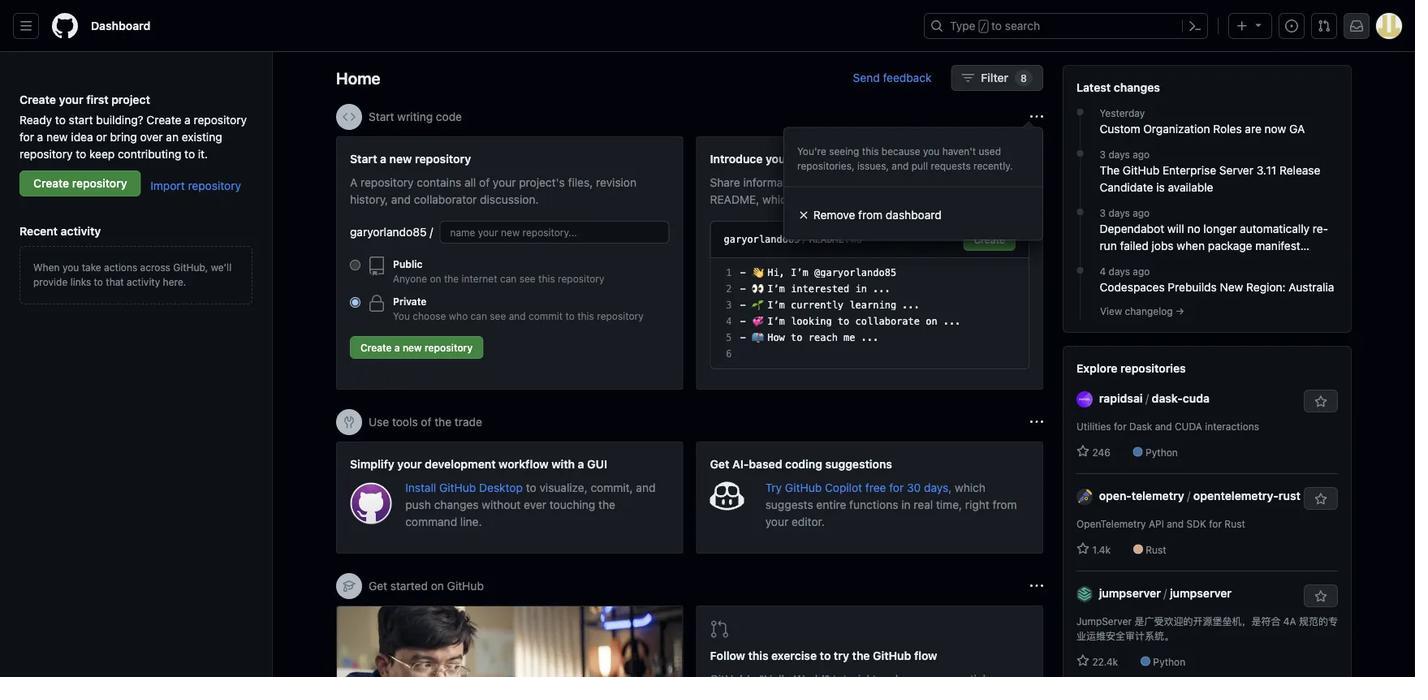 Task type: describe. For each thing, give the bounding box(es) containing it.
which suggests entire functions in real time, right from your editor.
[[766, 481, 1017, 528]]

and inside the you're seeing this because you haven't used repositories, issues, and pull requests recently.
[[892, 160, 909, 172]]

2 vertical spatial profile
[[936, 193, 969, 206]]

repository down ready
[[19, 147, 73, 160]]

your inside a repository contains all of your project's files, revision history, and collaborator discussion.
[[493, 175, 516, 189]]

which inside which suggests entire functions in real time, right from your editor.
[[955, 481, 986, 494]]

0 horizontal spatial rust
[[1146, 544, 1167, 556]]

copilot
[[825, 481, 863, 494]]

what is github? image
[[337, 607, 683, 677]]

repository up contains
[[415, 152, 471, 165]]

writing
[[397, 110, 433, 123]]

for left the dask
[[1114, 421, 1127, 432]]

candidate
[[1100, 180, 1154, 194]]

triangle down image
[[1253, 18, 1266, 31]]

across
[[140, 262, 170, 273]]

and right the api
[[1167, 518, 1185, 530]]

by
[[885, 175, 897, 189]]

follow this exercise to try the github flow
[[710, 649, 938, 663]]

new for create
[[403, 342, 422, 353]]

install github desktop
[[406, 481, 526, 494]]

at
[[842, 193, 852, 206]]

issue opened image
[[1286, 19, 1299, 32]]

1 vertical spatial profile
[[956, 175, 989, 189]]

opentelemetry-
[[1194, 489, 1279, 502]]

this inside "public anyone on the internet can see this repository"
[[539, 273, 555, 284]]

right
[[966, 498, 990, 511]]

a inside button
[[395, 342, 400, 353]]

first
[[86, 93, 109, 106]]

latest changes
[[1077, 80, 1161, 94]]

i'm up how at the right
[[768, 316, 785, 327]]

automatically
[[1241, 222, 1310, 235]]

existing
[[182, 130, 222, 143]]

manifest
[[1256, 239, 1301, 252]]

none radio inside create a new repository element
[[350, 297, 361, 308]]

explore element
[[1063, 65, 1352, 677]]

3 inside 1 - 👋 hi, i'm @garyorlando85 2 - 👀 i'm interested in ... 3 - 🌱 i'm currently learning ... 4 - 💞️ i'm looking to collaborate on ... 5 - 📫 how to reach me ... 6
[[726, 300, 732, 311]]

repository inside button
[[425, 342, 473, 353]]

github desktop image
[[350, 483, 393, 525]]

recent activity
[[19, 224, 101, 238]]

dependabot will no longer automatically re- run failed jobs when package manifest changes link
[[1100, 220, 1339, 269]]

and inside to visualize, commit, and push changes without ever touching the command line.
[[636, 481, 656, 494]]

start writing code
[[369, 110, 462, 123]]

a up existing
[[185, 113, 191, 126]]

... right collaborate
[[944, 316, 961, 327]]

.md
[[845, 234, 862, 245]]

days for the
[[1109, 149, 1131, 160]]

feedback
[[883, 71, 932, 84]]

dask-
[[1152, 392, 1183, 405]]

get ai-based coding suggestions element
[[697, 442, 1044, 554]]

rapidsai / dask-cuda
[[1100, 392, 1210, 405]]

none submit inside introduce yourself with a profile readme element
[[964, 228, 1016, 251]]

real
[[914, 498, 933, 511]]

utilities for dask and cuda interactions
[[1077, 421, 1260, 432]]

on for the
[[430, 273, 442, 284]]

commit,
[[591, 481, 633, 494]]

ready
[[19, 113, 52, 126]]

recent
[[19, 224, 58, 238]]

to left start
[[55, 113, 66, 126]]

commit
[[529, 310, 563, 322]]

1 - 👋 hi, i'm @garyorlando85 2 - 👀 i'm interested in ... 3 - 🌱 i'm currently learning ... 4 - 💞️ i'm looking to collaborate on ... 5 - 📫 how to reach me ... 6
[[726, 267, 961, 360]]

new inside the create your first project ready to start building? create a repository for a new idea or bring over an existing repository to keep contributing to it.
[[46, 130, 68, 143]]

a inside share information about yourself by creating a profile readme, which appears at the top of your profile page.
[[946, 175, 952, 189]]

... up collaborate
[[903, 300, 920, 311]]

4 inside 4 days ago codespaces prebuilds new region: australia
[[1100, 266, 1107, 277]]

remove
[[814, 208, 856, 222]]

view changelog → link
[[1101, 305, 1185, 317]]

tools image
[[343, 416, 356, 429]]

filter image
[[962, 71, 975, 84]]

links
[[70, 276, 91, 288]]

editor.
[[792, 515, 825, 528]]

in inside which suggests entire functions in real time, right from your editor.
[[902, 498, 911, 511]]

to inside private you choose who can see and commit to this repository
[[566, 310, 575, 322]]

garyorlando85 for garyorlando85 / readme .md
[[724, 234, 800, 245]]

create a new repository button
[[350, 336, 484, 359]]

choose
[[413, 310, 446, 322]]

anyone
[[393, 273, 427, 284]]

of inside share information about yourself by creating a profile readme, which appears at the top of your profile page.
[[896, 193, 906, 206]]

days for dependabot
[[1109, 207, 1131, 219]]

start for start writing code
[[369, 110, 394, 123]]

page.
[[972, 193, 1001, 206]]

/ for garyorlando85 /
[[430, 225, 433, 239]]

your inside simplify your development workflow with a gui element
[[397, 457, 422, 471]]

code image
[[343, 110, 356, 123]]

readme,
[[710, 193, 760, 206]]

pull
[[912, 160, 929, 172]]

rapidsai
[[1100, 392, 1143, 405]]

repo image
[[367, 257, 387, 276]]

re-
[[1313, 222, 1329, 235]]

me
[[844, 332, 856, 344]]

github inside "element"
[[873, 649, 912, 663]]

repository inside 'link'
[[72, 177, 127, 190]]

home
[[336, 68, 381, 87]]

@open-telemetry profile image
[[1077, 489, 1093, 505]]

you inside "when you take actions across github, we'll provide links to that activity here."
[[62, 262, 79, 273]]

star image for jumpserver / jumpserver
[[1077, 655, 1090, 668]]

dot fill image for codespaces prebuilds new region: australia
[[1074, 264, 1087, 277]]

create repository
[[33, 177, 127, 190]]

git pull request image inside 'try the github flow' "element"
[[710, 620, 730, 639]]

in inside 1 - 👋 hi, i'm @garyorlando85 2 - 👀 i'm interested in ... 3 - 🌱 i'm currently learning ... 4 - 💞️ i'm looking to collaborate on ... 5 - 📫 how to reach me ... 6
[[856, 283, 868, 295]]

try
[[834, 649, 850, 663]]

notifications image
[[1351, 19, 1364, 32]]

and inside a repository contains all of your project's files, revision history, and collaborator discussion.
[[391, 193, 411, 206]]

enterprise
[[1163, 163, 1217, 177]]

when you take actions across github, we'll provide links to that activity here.
[[33, 262, 232, 288]]

time,
[[937, 498, 963, 511]]

dot fill image for custom organization roles are now ga
[[1074, 106, 1087, 119]]

star this repository image
[[1315, 396, 1328, 409]]

about
[[806, 175, 837, 189]]

organization
[[1144, 122, 1211, 135]]

garyorlando85 for garyorlando85 /
[[350, 225, 427, 239]]

1 jumpserver from the left
[[1100, 586, 1161, 600]]

3 days ago the github enterprise server 3.11 release candidate is available
[[1100, 149, 1321, 194]]

i'm right "🌱" at the top of the page
[[768, 300, 785, 311]]

github inside simplify your development workflow with a gui element
[[439, 481, 476, 494]]

opentelemetry
[[1077, 518, 1147, 530]]

why am i seeing this? image for use tools of the trade
[[1031, 416, 1044, 429]]

3 - from the top
[[740, 300, 746, 311]]

star image for rapidsai / dask-cuda
[[1077, 445, 1090, 458]]

i'm down "hi,"
[[768, 283, 785, 295]]

send feedback link
[[853, 69, 932, 87]]

repository inside a repository contains all of your project's files, revision history, and collaborator discussion.
[[361, 175, 414, 189]]

to inside to visualize, commit, and push changes without ever touching the command line.
[[526, 481, 537, 494]]

0 horizontal spatial yourself
[[766, 152, 810, 165]]

project
[[111, 93, 150, 106]]

github,
[[173, 262, 208, 273]]

github right the started
[[447, 580, 484, 593]]

to up "me"
[[838, 316, 850, 327]]

provide
[[33, 276, 68, 288]]

3 for dependabot will no longer automatically re- run failed jobs when package manifest changes
[[1100, 207, 1106, 219]]

haven't
[[943, 146, 977, 157]]

tools
[[392, 415, 418, 429]]

introduce yourself with a profile readme element
[[697, 136, 1044, 390]]

the left trade
[[435, 415, 452, 429]]

8
[[1021, 72, 1028, 84]]

star this repository image for open-telemetry / opentelemetry-rust
[[1315, 493, 1328, 506]]

i'm right "hi,"
[[791, 267, 809, 279]]

to down idea at the top
[[76, 147, 86, 160]]

this inside private you choose who can see and commit to this repository
[[578, 310, 594, 322]]

australia
[[1289, 280, 1335, 294]]

custom
[[1100, 122, 1141, 135]]

dashboard
[[91, 19, 151, 32]]

exercise
[[772, 649, 817, 663]]

used
[[979, 146, 1002, 157]]

dot fill image for dependabot will no longer automatically re- run failed jobs when package manifest changes
[[1074, 206, 1087, 219]]

command palette image
[[1189, 19, 1202, 32]]

a right the you're
[[840, 152, 846, 165]]

a
[[350, 175, 358, 189]]

to left it.
[[185, 147, 195, 160]]

codespaces prebuilds new region: australia link
[[1100, 279, 1339, 296]]

the
[[1100, 163, 1120, 177]]

days for codespaces
[[1109, 266, 1131, 277]]

your inside share information about yourself by creating a profile readme, which appears at the top of your profile page.
[[909, 193, 932, 206]]

visualize,
[[540, 481, 588, 494]]

when
[[1177, 239, 1206, 252]]

top
[[875, 193, 893, 206]]

introduce yourself with a profile readme
[[710, 152, 935, 165]]

2 - from the top
[[740, 283, 746, 295]]

use
[[369, 415, 389, 429]]

/ for type / to search
[[981, 21, 987, 32]]

x image
[[798, 209, 811, 222]]

1 horizontal spatial with
[[813, 152, 837, 165]]

... right "me"
[[862, 332, 879, 344]]

get for get ai-based coding suggestions
[[710, 457, 730, 471]]

plus image
[[1236, 19, 1249, 32]]

star this repository image for jumpserver / jumpserver
[[1315, 591, 1328, 604]]

can inside private you choose who can see and commit to this repository
[[471, 310, 487, 322]]

to left search
[[992, 19, 1002, 32]]

development
[[425, 457, 496, 471]]

explore repositories
[[1077, 361, 1187, 375]]

interactions
[[1206, 421, 1260, 432]]

idea
[[71, 130, 93, 143]]

revision
[[596, 175, 637, 189]]

1
[[726, 267, 732, 279]]

actions
[[104, 262, 137, 273]]

start a new repository
[[350, 152, 471, 165]]

run
[[1100, 239, 1118, 252]]

new for start
[[390, 152, 412, 165]]

246
[[1090, 447, 1111, 458]]

issues,
[[858, 160, 889, 172]]



Task type: vqa. For each thing, say whether or not it's contained in the screenshot.


Task type: locate. For each thing, give the bounding box(es) containing it.
1 vertical spatial from
[[993, 498, 1017, 511]]

yourself down issues,
[[840, 175, 882, 189]]

0 vertical spatial changes
[[1114, 80, 1161, 94]]

2 horizontal spatial of
[[896, 193, 906, 206]]

1 vertical spatial can
[[471, 310, 487, 322]]

a left gui
[[578, 457, 585, 471]]

for inside get ai-based coding suggestions element
[[890, 481, 904, 494]]

- left 💞️
[[740, 316, 746, 327]]

for right sdk
[[1210, 518, 1222, 530]]

0 horizontal spatial from
[[859, 208, 883, 222]]

can right the who
[[471, 310, 487, 322]]

1 vertical spatial get
[[369, 580, 388, 593]]

0 vertical spatial of
[[479, 175, 490, 189]]

github up suggests
[[785, 481, 822, 494]]

to right commit in the left top of the page
[[566, 310, 575, 322]]

jumpserver
[[1100, 586, 1161, 600], [1171, 586, 1232, 600]]

0 vertical spatial dot fill image
[[1074, 106, 1087, 119]]

days
[[1109, 149, 1131, 160], [1109, 207, 1131, 219], [1109, 266, 1131, 277]]

3 inside 3 days ago dependabot will no longer automatically re- run failed jobs when package manifest changes
[[1100, 207, 1106, 219]]

install github desktop link
[[406, 481, 526, 494]]

3 why am i seeing this? image from the top
[[1031, 580, 1044, 593]]

over
[[140, 130, 163, 143]]

interested
[[791, 283, 850, 295]]

telemetry
[[1132, 489, 1185, 502]]

0 horizontal spatial with
[[552, 457, 575, 471]]

see up private you choose who can see and commit to this repository
[[520, 273, 536, 284]]

2 vertical spatial 3
[[726, 300, 732, 311]]

- left 👋
[[740, 267, 746, 279]]

of inside a repository contains all of your project's files, revision history, and collaborator discussion.
[[479, 175, 490, 189]]

@jumpserver profile image
[[1077, 586, 1093, 603]]

ago inside 4 days ago codespaces prebuilds new region: australia
[[1133, 266, 1151, 277]]

repository inside private you choose who can see and commit to this repository
[[597, 310, 644, 322]]

2 ago from the top
[[1133, 207, 1150, 219]]

1 vertical spatial python
[[1154, 656, 1186, 668]]

3 days ago dependabot will no longer automatically re- run failed jobs when package manifest changes
[[1100, 207, 1329, 269]]

/ for rapidsai / dask-cuda
[[1146, 392, 1149, 405]]

and left commit in the left top of the page
[[509, 310, 526, 322]]

0 horizontal spatial garyorlando85
[[350, 225, 427, 239]]

0 vertical spatial star image
[[1077, 445, 1090, 458]]

on right anyone
[[430, 273, 442, 284]]

1 vertical spatial 4
[[726, 316, 732, 327]]

- left 👀 in the top of the page
[[740, 283, 746, 295]]

- left "🌱" at the top of the page
[[740, 300, 746, 311]]

garyorlando85 up repo icon
[[350, 225, 427, 239]]

send
[[853, 71, 880, 84]]

create inside button
[[361, 342, 392, 353]]

command
[[406, 515, 457, 528]]

yesterday custom organization roles are now ga
[[1100, 107, 1306, 135]]

days inside 4 days ago codespaces prebuilds new region: australia
[[1109, 266, 1131, 277]]

/ inside create a new repository element
[[430, 225, 433, 239]]

0 vertical spatial dot fill image
[[1074, 206, 1087, 219]]

1 horizontal spatial rust
[[1225, 518, 1246, 530]]

2 vertical spatial changes
[[434, 498, 479, 511]]

0 vertical spatial rust
[[1225, 518, 1246, 530]]

this inside the you're seeing this because you haven't used repositories, issues, and pull requests recently.
[[862, 146, 879, 157]]

days inside 3 days ago dependabot will no longer automatically re- run failed jobs when package manifest changes
[[1109, 207, 1131, 219]]

which inside share information about yourself by creating a profile readme, which appears at the top of your profile page.
[[763, 193, 794, 206]]

jumpserver
[[1077, 616, 1132, 627]]

1 - from the top
[[740, 267, 746, 279]]

try the github flow element
[[697, 606, 1044, 677]]

github inside get ai-based coding suggestions element
[[785, 481, 822, 494]]

1 vertical spatial ago
[[1133, 207, 1150, 219]]

repository down the who
[[425, 342, 473, 353]]

4 down run
[[1100, 266, 1107, 277]]

follow
[[710, 649, 746, 663]]

0 vertical spatial get
[[710, 457, 730, 471]]

1.4k
[[1090, 544, 1111, 556]]

in left real
[[902, 498, 911, 511]]

... up learning
[[873, 283, 891, 295]]

the github enterprise server 3.11 release candidate is available link
[[1100, 162, 1339, 196]]

python down jumpserver 是广受欢迎的开源堡垒机，是符合 4a 规范的专 业运维安全审计系统。
[[1154, 656, 1186, 668]]

activity inside "when you take actions across github, we'll provide links to that activity here."
[[127, 276, 160, 288]]

contains
[[417, 175, 462, 189]]

1 vertical spatial dot fill image
[[1074, 264, 1087, 277]]

1 horizontal spatial in
[[902, 498, 911, 511]]

/ down collaborator
[[430, 225, 433, 239]]

2 dot fill image from the top
[[1074, 147, 1087, 160]]

now
[[1265, 122, 1287, 135]]

star this repository image
[[1315, 493, 1328, 506], [1315, 591, 1328, 604]]

0 horizontal spatial git pull request image
[[710, 620, 730, 639]]

reach
[[809, 332, 838, 344]]

take
[[82, 262, 101, 273]]

create a new repository element
[[350, 150, 670, 366]]

3 for the github enterprise server 3.11 release candidate is available
[[1100, 149, 1106, 160]]

new inside button
[[403, 342, 422, 353]]

days up dependabot
[[1109, 207, 1131, 219]]

opentelemetry api and sdk for rust
[[1077, 518, 1246, 530]]

0 horizontal spatial readme
[[810, 234, 845, 245]]

your
[[59, 93, 83, 106], [493, 175, 516, 189], [909, 193, 932, 206], [397, 457, 422, 471], [766, 515, 789, 528]]

2 vertical spatial ago
[[1133, 266, 1151, 277]]

collaborate
[[856, 316, 920, 327]]

0 horizontal spatial see
[[490, 310, 506, 322]]

install
[[406, 481, 436, 494]]

repository inside "public anyone on the internet can see this repository"
[[558, 273, 605, 284]]

your down suggests
[[766, 515, 789, 528]]

github inside 3 days ago the github enterprise server 3.11 release candidate is available
[[1123, 163, 1160, 177]]

1 star this repository image from the top
[[1315, 493, 1328, 506]]

or
[[96, 130, 107, 143]]

5 - from the top
[[740, 332, 746, 344]]

ago down custom
[[1133, 149, 1150, 160]]

4 inside 1 - 👋 hi, i'm @garyorlando85 2 - 👀 i'm interested in ... 3 - 🌱 i'm currently learning ... 4 - 💞️ i'm looking to collaborate on ... 5 - 📫 how to reach me ... 6
[[726, 316, 732, 327]]

suggestions
[[826, 457, 893, 471]]

a down requests
[[946, 175, 952, 189]]

get right "mortar board" icon
[[369, 580, 388, 593]]

1 vertical spatial with
[[552, 457, 575, 471]]

1 vertical spatial changes
[[1100, 256, 1145, 269]]

of right all
[[479, 175, 490, 189]]

0 vertical spatial you
[[924, 146, 940, 157]]

to right how at the right
[[791, 332, 803, 344]]

0 horizontal spatial get
[[369, 580, 388, 593]]

in
[[856, 283, 868, 295], [902, 498, 911, 511]]

try
[[766, 481, 782, 494]]

0 vertical spatial start
[[369, 110, 394, 123]]

start
[[369, 110, 394, 123], [350, 152, 377, 165]]

on inside "public anyone on the internet can see this repository"
[[430, 273, 442, 284]]

github up candidate
[[1123, 163, 1160, 177]]

this right commit in the left top of the page
[[578, 310, 594, 322]]

1 vertical spatial you
[[62, 262, 79, 273]]

the right at
[[855, 193, 872, 206]]

see inside private you choose who can see and commit to this repository
[[490, 310, 506, 322]]

1 horizontal spatial of
[[479, 175, 490, 189]]

that
[[106, 276, 124, 288]]

the left internet
[[444, 273, 459, 284]]

1 horizontal spatial git pull request image
[[1318, 19, 1331, 32]]

ago for is
[[1133, 149, 1150, 160]]

garyorlando85 up 👋
[[724, 234, 800, 245]]

1 horizontal spatial which
[[955, 481, 986, 494]]

your inside the create your first project ready to start building? create a repository for a new idea or bring over an existing repository to keep contributing to it.
[[59, 93, 83, 106]]

dashboard link
[[84, 13, 157, 39]]

repository down the 'keep'
[[72, 177, 127, 190]]

1 vertical spatial new
[[390, 152, 412, 165]]

0 horizontal spatial 4
[[726, 316, 732, 327]]

suggests
[[766, 498, 814, 511]]

1 horizontal spatial from
[[993, 498, 1017, 511]]

on inside 1 - 👋 hi, i'm @garyorlando85 2 - 👀 i'm interested in ... 3 - 🌱 i'm currently learning ... 4 - 💞️ i'm looking to collaborate on ... 5 - 📫 how to reach me ... 6
[[926, 316, 938, 327]]

files,
[[568, 175, 593, 189]]

profile
[[849, 152, 884, 165], [956, 175, 989, 189], [936, 193, 969, 206]]

star image
[[1077, 543, 1090, 556]]

star this repository image right rust
[[1315, 493, 1328, 506]]

ago up codespaces
[[1133, 266, 1151, 277]]

a repository contains all of your project's files, revision history, and collaborator discussion.
[[350, 175, 637, 206]]

activity down across
[[127, 276, 160, 288]]

0 vertical spatial why am i seeing this? image
[[1031, 110, 1044, 123]]

remove from dashboard button
[[785, 194, 1036, 237]]

/ for jumpserver / jumpserver
[[1164, 586, 1168, 600]]

@rapidsai profile image
[[1077, 391, 1093, 408]]

which down information
[[763, 193, 794, 206]]

1 vertical spatial on
[[926, 316, 938, 327]]

👋
[[752, 267, 762, 279]]

0 horizontal spatial of
[[421, 415, 432, 429]]

git pull request image
[[1318, 19, 1331, 32], [710, 620, 730, 639]]

and inside private you choose who can see and commit to this repository
[[509, 310, 526, 322]]

0 horizontal spatial which
[[763, 193, 794, 206]]

none radio inside create a new repository element
[[350, 260, 361, 270]]

the right the try
[[853, 649, 870, 663]]

yesterday
[[1100, 107, 1146, 119]]

from inside which suggests entire functions in real time, right from your editor.
[[993, 498, 1017, 511]]

2 star image from the top
[[1077, 655, 1090, 668]]

1 vertical spatial dot fill image
[[1074, 147, 1087, 160]]

a down ready
[[37, 130, 43, 143]]

/ down x icon
[[802, 234, 808, 245]]

creating
[[900, 175, 943, 189]]

create a new repository
[[361, 342, 473, 353]]

dot fill image
[[1074, 106, 1087, 119], [1074, 147, 1087, 160]]

0 vertical spatial in
[[856, 283, 868, 295]]

1 horizontal spatial see
[[520, 273, 536, 284]]

2 days from the top
[[1109, 207, 1131, 219]]

0 vertical spatial new
[[46, 130, 68, 143]]

1 horizontal spatial you
[[924, 146, 940, 157]]

jumpserver up jumpserver
[[1100, 586, 1161, 600]]

for inside the create your first project ready to start building? create a repository for a new idea or bring over an existing repository to keep contributing to it.
[[19, 130, 34, 143]]

0 vertical spatial 4
[[1100, 266, 1107, 277]]

4 - from the top
[[740, 316, 746, 327]]

project's
[[519, 175, 565, 189]]

your inside which suggests entire functions in real time, right from your editor.
[[766, 515, 789, 528]]

3
[[1100, 149, 1106, 160], [1100, 207, 1106, 219], [726, 300, 732, 311]]

None radio
[[350, 297, 361, 308]]

can inside "public anyone on the internet can see this repository"
[[500, 273, 517, 284]]

lock image
[[367, 294, 387, 314]]

1 vertical spatial in
[[902, 498, 911, 511]]

1 vertical spatial yourself
[[840, 175, 882, 189]]

python down utilities for dask and cuda interactions
[[1146, 447, 1179, 458]]

1 vertical spatial see
[[490, 310, 506, 322]]

changes inside 3 days ago dependabot will no longer automatically re- run failed jobs when package manifest changes
[[1100, 256, 1145, 269]]

1 dot fill image from the top
[[1074, 106, 1087, 119]]

1 vertical spatial star this repository image
[[1315, 591, 1328, 604]]

this inside 'try the github flow' "element"
[[749, 649, 769, 663]]

/ up sdk
[[1188, 489, 1191, 502]]

@garyorlando85
[[815, 267, 897, 279]]

create down lock icon
[[361, 342, 392, 353]]

ago inside 3 days ago the github enterprise server 3.11 release candidate is available
[[1133, 149, 1150, 160]]

you
[[924, 146, 940, 157], [62, 262, 79, 273]]

push
[[406, 498, 431, 511]]

remove from dashboard menu
[[784, 127, 1044, 241]]

jumpserver up 是广受欢迎的开源堡垒机，是符合
[[1171, 586, 1232, 600]]

discussion.
[[480, 193, 539, 206]]

2 star this repository image from the top
[[1315, 591, 1328, 604]]

0 vertical spatial activity
[[61, 224, 101, 238]]

get for get started on github
[[369, 580, 388, 593]]

0 vertical spatial star this repository image
[[1315, 493, 1328, 506]]

1 horizontal spatial jumpserver
[[1171, 586, 1232, 600]]

0 vertical spatial on
[[430, 273, 442, 284]]

private
[[393, 296, 427, 307]]

0 horizontal spatial can
[[471, 310, 487, 322]]

3 ago from the top
[[1133, 266, 1151, 277]]

3 up run
[[1100, 207, 1106, 219]]

import repository
[[151, 179, 241, 192]]

touching
[[550, 498, 596, 511]]

your up start
[[59, 93, 83, 106]]

because
[[882, 146, 921, 157]]

1 horizontal spatial garyorlando85
[[724, 234, 800, 245]]

0 vertical spatial see
[[520, 273, 536, 284]]

create up recent activity
[[33, 177, 69, 190]]

0 vertical spatial profile
[[849, 152, 884, 165]]

1 horizontal spatial yourself
[[840, 175, 882, 189]]

all
[[465, 175, 476, 189]]

0 vertical spatial from
[[859, 208, 883, 222]]

/ right 'type'
[[981, 21, 987, 32]]

we'll
[[211, 262, 232, 273]]

here.
[[163, 276, 186, 288]]

create for create your first project ready to start building? create a repository for a new idea or bring over an existing repository to keep contributing to it.
[[19, 93, 56, 106]]

an
[[166, 130, 179, 143]]

/ left dask-
[[1146, 392, 1149, 405]]

3 inside 3 days ago the github enterprise server 3.11 release candidate is available
[[1100, 149, 1106, 160]]

and down because
[[892, 160, 909, 172]]

latest
[[1077, 80, 1111, 94]]

1 horizontal spatial get
[[710, 457, 730, 471]]

profile up share information about yourself by creating a profile readme, which appears at the top of your profile page.
[[849, 152, 884, 165]]

desktop
[[479, 481, 523, 494]]

changes
[[1114, 80, 1161, 94], [1100, 256, 1145, 269], [434, 498, 479, 511]]

see right the who
[[490, 310, 506, 322]]

0 vertical spatial git pull request image
[[1318, 19, 1331, 32]]

0 horizontal spatial in
[[856, 283, 868, 295]]

create inside 'link'
[[33, 177, 69, 190]]

ago inside 3 days ago dependabot will no longer automatically re- run failed jobs when package manifest changes
[[1133, 207, 1150, 219]]

1 days from the top
[[1109, 149, 1131, 160]]

github left flow
[[873, 649, 912, 663]]

which up right
[[955, 481, 986, 494]]

1 horizontal spatial readme
[[887, 152, 935, 165]]

import repository link
[[151, 179, 241, 192]]

homepage image
[[52, 13, 78, 39]]

ago for failed
[[1133, 207, 1150, 219]]

repository up commit in the left top of the page
[[558, 273, 605, 284]]

and right the dask
[[1156, 421, 1173, 432]]

line.
[[461, 515, 482, 528]]

1 star image from the top
[[1077, 445, 1090, 458]]

profile up page.
[[956, 175, 989, 189]]

Repository name text field
[[440, 221, 670, 244]]

2 why am i seeing this? image from the top
[[1031, 416, 1044, 429]]

explore repositories navigation
[[1063, 346, 1352, 677]]

start up a at the left of page
[[350, 152, 377, 165]]

0 vertical spatial can
[[500, 273, 517, 284]]

0 vertical spatial yourself
[[766, 152, 810, 165]]

- left 📫
[[740, 332, 746, 344]]

1 dot fill image from the top
[[1074, 206, 1087, 219]]

create for create repository
[[33, 177, 69, 190]]

git pull request image up 'follow'
[[710, 620, 730, 639]]

to inside 'try the github flow' "element"
[[820, 649, 831, 663]]

1 horizontal spatial can
[[500, 273, 517, 284]]

repository down it.
[[188, 179, 241, 192]]

in down @garyorlando85
[[856, 283, 868, 295]]

changes down the install github desktop link on the bottom left
[[434, 498, 479, 511]]

dot fill image for the github enterprise server 3.11 release candidate is available
[[1074, 147, 1087, 160]]

👀
[[752, 283, 762, 295]]

is
[[1157, 180, 1165, 194]]

yourself inside share information about yourself by creating a profile readme, which appears at the top of your profile page.
[[840, 175, 882, 189]]

4 days ago codespaces prebuilds new region: australia
[[1100, 266, 1335, 294]]

1 vertical spatial readme
[[810, 234, 845, 245]]

python
[[1146, 447, 1179, 458], [1154, 656, 1186, 668]]

0 horizontal spatial activity
[[61, 224, 101, 238]]

this right 'follow'
[[749, 649, 769, 663]]

star image down jumpserver
[[1077, 655, 1090, 668]]

3.11
[[1257, 163, 1277, 177]]

collaborator
[[414, 193, 477, 206]]

1 vertical spatial why am i seeing this? image
[[1031, 416, 1044, 429]]

3 down 2
[[726, 300, 732, 311]]

1 ago from the top
[[1133, 149, 1150, 160]]

yourself up information
[[766, 152, 810, 165]]

2 vertical spatial on
[[431, 580, 444, 593]]

22.4k
[[1090, 656, 1119, 668]]

0 vertical spatial readme
[[887, 152, 935, 165]]

star image
[[1077, 445, 1090, 458], [1077, 655, 1090, 668]]

changes down the failed
[[1100, 256, 1145, 269]]

information
[[744, 175, 803, 189]]

with up visualize,
[[552, 457, 575, 471]]

to inside "when you take actions across github, we'll provide links to that activity here."
[[94, 276, 103, 288]]

learning
[[850, 300, 897, 311]]

open-telemetry / opentelemetry-rust
[[1100, 489, 1301, 502]]

None radio
[[350, 260, 361, 270]]

/ inside type / to search
[[981, 21, 987, 32]]

a down you
[[395, 342, 400, 353]]

2 dot fill image from the top
[[1074, 264, 1087, 277]]

repository up history,
[[361, 175, 414, 189]]

this up issues,
[[862, 146, 879, 157]]

why am i seeing this? image
[[1031, 110, 1044, 123], [1031, 416, 1044, 429], [1031, 580, 1044, 593]]

no
[[1188, 222, 1201, 235]]

changes up yesterday
[[1114, 80, 1161, 94]]

/ inside introduce yourself with a profile readme element
[[802, 234, 808, 245]]

see inside "public anyone on the internet can see this repository"
[[520, 273, 536, 284]]

new down you
[[403, 342, 422, 353]]

start inside create a new repository element
[[350, 152, 377, 165]]

1 vertical spatial activity
[[127, 276, 160, 288]]

repository up existing
[[194, 113, 247, 126]]

your down the creating at the right top of the page
[[909, 193, 932, 206]]

mortar board image
[[343, 580, 356, 593]]

what is github? element
[[336, 606, 684, 677]]

1 vertical spatial days
[[1109, 207, 1131, 219]]

you up pull
[[924, 146, 940, 157]]

the inside "element"
[[853, 649, 870, 663]]

currently
[[791, 300, 844, 311]]

type
[[950, 19, 976, 32]]

the inside to visualize, commit, and push changes without ever touching the command line.
[[599, 498, 616, 511]]

the inside share information about yourself by creating a profile readme, which appears at the top of your profile page.
[[855, 193, 872, 206]]

3 up the
[[1100, 149, 1106, 160]]

2 vertical spatial why am i seeing this? image
[[1031, 580, 1044, 593]]

1 vertical spatial git pull request image
[[710, 620, 730, 639]]

0 vertical spatial python
[[1146, 447, 1179, 458]]

6
[[726, 348, 732, 360]]

python for dask-
[[1146, 447, 1179, 458]]

you inside the you're seeing this because you haven't used repositories, issues, and pull requests recently.
[[924, 146, 940, 157]]

ai-
[[733, 457, 749, 471]]

simplify your development workflow with a gui element
[[336, 442, 684, 554]]

ago up dependabot
[[1133, 207, 1150, 219]]

1 vertical spatial star image
[[1077, 655, 1090, 668]]

2 vertical spatial new
[[403, 342, 422, 353]]

new left idea at the top
[[46, 130, 68, 143]]

start
[[69, 113, 93, 126]]

import
[[151, 179, 185, 192]]

1 horizontal spatial activity
[[127, 276, 160, 288]]

to visualize, commit, and push changes without ever touching the command line.
[[406, 481, 656, 528]]

and
[[892, 160, 909, 172], [391, 193, 411, 206], [509, 310, 526, 322], [1156, 421, 1173, 432], [636, 481, 656, 494], [1167, 518, 1185, 530]]

0 vertical spatial which
[[763, 193, 794, 206]]

star image down utilities
[[1077, 445, 1090, 458]]

i'm
[[791, 267, 809, 279], [768, 283, 785, 295], [768, 300, 785, 311], [768, 316, 785, 327]]

1 why am i seeing this? image from the top
[[1031, 110, 1044, 123]]

simplify
[[350, 457, 395, 471]]

start for start a new repository
[[350, 152, 377, 165]]

seeing
[[829, 146, 860, 157]]

from inside button
[[859, 208, 883, 222]]

1 vertical spatial 3
[[1100, 207, 1106, 219]]

garyorlando85 inside create a new repository element
[[350, 225, 427, 239]]

on right collaborate
[[926, 316, 938, 327]]

garyorlando85 inside introduce yourself with a profile readme element
[[724, 234, 800, 245]]

0 vertical spatial days
[[1109, 149, 1131, 160]]

None submit
[[964, 228, 1016, 251]]

utilities
[[1077, 421, 1112, 432]]

why am i seeing this? image for get started on github
[[1031, 580, 1044, 593]]

star this repository image up 规范的专
[[1315, 591, 1328, 604]]

your up discussion.
[[493, 175, 516, 189]]

dot fill image
[[1074, 206, 1087, 219], [1074, 264, 1087, 277]]

profile down requests
[[936, 193, 969, 206]]

1 vertical spatial start
[[350, 152, 377, 165]]

1 vertical spatial of
[[896, 193, 906, 206]]

create up ready
[[19, 93, 56, 106]]

2 vertical spatial days
[[1109, 266, 1131, 277]]

public
[[393, 258, 423, 270]]

2 jumpserver from the left
[[1171, 586, 1232, 600]]

1 horizontal spatial 4
[[1100, 266, 1107, 277]]

on for github
[[431, 580, 444, 593]]

1 vertical spatial which
[[955, 481, 986, 494]]

0 horizontal spatial jumpserver
[[1100, 586, 1161, 600]]

days inside 3 days ago the github enterprise server 3.11 release candidate is available
[[1109, 149, 1131, 160]]

3 days from the top
[[1109, 266, 1131, 277]]

python for jumpserver
[[1154, 656, 1186, 668]]

you up links
[[62, 262, 79, 273]]

days up the
[[1109, 149, 1131, 160]]

0 vertical spatial ago
[[1133, 149, 1150, 160]]

readme up the creating at the right top of the page
[[887, 152, 935, 165]]

changes inside to visualize, commit, and push changes without ever touching the command line.
[[434, 498, 479, 511]]

0 vertical spatial with
[[813, 152, 837, 165]]

the inside "public anyone on the internet can see this repository"
[[444, 273, 459, 284]]

cuda
[[1183, 392, 1210, 405]]

a up history,
[[380, 152, 387, 165]]

/ for garyorlando85 / readme .md
[[802, 234, 808, 245]]

hi,
[[768, 267, 785, 279]]

1 vertical spatial rust
[[1146, 544, 1167, 556]]

0 horizontal spatial you
[[62, 262, 79, 273]]

new
[[1221, 280, 1244, 294]]

create up 'an'
[[147, 113, 181, 126]]

create for create a new repository
[[361, 342, 392, 353]]



